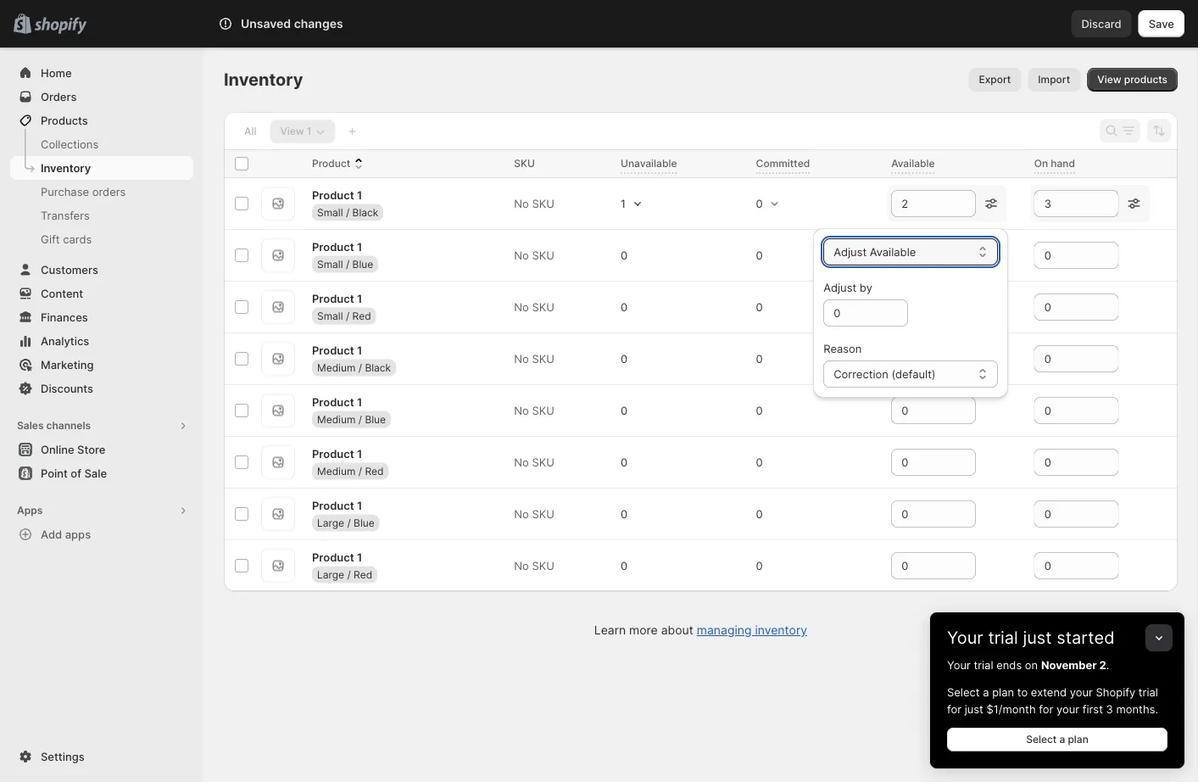 Task type: locate. For each thing, give the bounding box(es) containing it.
plan down the first
[[1068, 733, 1089, 746]]

0 vertical spatial red
[[353, 309, 371, 322]]

1 inside product 1 large / blue
[[357, 499, 362, 512]]

0 vertical spatial black
[[353, 206, 379, 218]]

red
[[353, 309, 371, 322], [365, 465, 384, 477], [354, 568, 373, 580]]

a inside select a plan to extend your shopify trial for just $1/month for your first 3 months.
[[983, 685, 990, 699]]

product up small / blue link at the left of page
[[312, 240, 354, 253]]

2 for from the left
[[1039, 702, 1054, 716]]

6 no sku from the top
[[514, 456, 555, 469]]

black inside product 1 small / black
[[353, 206, 379, 218]]

0 vertical spatial large
[[317, 516, 344, 529]]

2 vertical spatial medium
[[317, 465, 356, 477]]

0 horizontal spatial a
[[983, 685, 990, 699]]

your up the first
[[1070, 685, 1093, 699]]

product 1 medium / blue
[[312, 395, 386, 425]]

8 product from the top
[[312, 499, 354, 512]]

a
[[983, 685, 990, 699], [1060, 733, 1066, 746]]

0 horizontal spatial select
[[948, 685, 980, 699]]

add
[[41, 528, 62, 541]]

your
[[1070, 685, 1093, 699], [1057, 702, 1080, 716]]

black
[[353, 206, 379, 218], [365, 361, 391, 373]]

apps button
[[10, 499, 193, 523]]

plan inside select a plan to extend your shopify trial for just $1/month for your first 3 months.
[[993, 685, 1015, 699]]

1 vertical spatial plan
[[1068, 733, 1089, 746]]

just inside dropdown button
[[1023, 627, 1052, 648]]

0 vertical spatial plan
[[993, 685, 1015, 699]]

0 vertical spatial available
[[892, 157, 935, 170]]

0 vertical spatial medium
[[317, 361, 356, 373]]

trial up months.
[[1139, 685, 1159, 699]]

medium up product 1 medium / blue
[[317, 361, 356, 373]]

no for product 1 large / red
[[514, 559, 529, 572]]

product inside button
[[312, 157, 351, 170]]

red for product 1 medium / red
[[365, 465, 384, 477]]

learn more about managing inventory
[[595, 623, 808, 638]]

1 up medium / black "link"
[[357, 343, 362, 357]]

/ for product 1 small / blue
[[346, 258, 350, 270]]

/ down large / blue link
[[347, 568, 351, 580]]

product up the medium / blue link
[[312, 395, 354, 408]]

trial left ends
[[974, 658, 994, 671]]

/ inside product 1 medium / blue
[[359, 413, 362, 425]]

hand
[[1051, 157, 1076, 170]]

no sku for product 1 small / red
[[514, 300, 555, 313]]

1 vertical spatial adjust
[[824, 281, 857, 294]]

product inside product 1 large / red
[[312, 550, 354, 564]]

no sku for product 1 small / blue
[[514, 249, 555, 262]]

product 1 link up "small / red" link
[[312, 290, 362, 307]]

0 vertical spatial your
[[948, 627, 984, 648]]

1 vertical spatial select
[[1027, 733, 1057, 746]]

small up product 1 small / blue
[[317, 206, 343, 218]]

add apps button
[[10, 523, 193, 546]]

your inside dropdown button
[[948, 627, 984, 648]]

/ for product 1 large / red
[[347, 568, 351, 580]]

sku for product 1 small / blue
[[532, 249, 555, 262]]

/ up product 1 small / blue
[[346, 206, 350, 218]]

gift cards link
[[10, 227, 193, 251]]

trial inside select a plan to extend your shopify trial for just $1/month for your first 3 months.
[[1139, 685, 1159, 699]]

1 vertical spatial red
[[365, 465, 384, 477]]

1 inside product 1 medium / black
[[357, 343, 362, 357]]

sku
[[514, 157, 535, 170], [532, 197, 555, 210], [532, 249, 555, 262], [532, 300, 555, 313], [532, 352, 555, 365], [532, 404, 555, 417], [532, 456, 555, 469], [532, 507, 555, 520], [532, 559, 555, 572]]

no sku for product 1 medium / blue
[[514, 404, 555, 417]]

product 1 link up "small / black" link
[[312, 186, 362, 203]]

product 1 link up large / red link
[[312, 549, 362, 566]]

no for product 1 small / black
[[514, 197, 529, 210]]

9 product from the top
[[312, 550, 354, 564]]

5 no from the top
[[514, 404, 529, 417]]

/
[[346, 206, 350, 218], [346, 258, 350, 270], [346, 309, 350, 322], [359, 361, 362, 373], [359, 413, 362, 425], [359, 465, 362, 477], [347, 516, 351, 529], [347, 568, 351, 580]]

product
[[312, 157, 351, 170], [312, 188, 354, 201], [312, 240, 354, 253], [312, 292, 354, 305], [312, 343, 354, 357], [312, 395, 354, 408], [312, 447, 354, 460], [312, 499, 354, 512], [312, 550, 354, 564]]

red up product 1 large / blue
[[365, 465, 384, 477]]

product up "small / red" link
[[312, 292, 354, 305]]

0 vertical spatial blue
[[353, 258, 373, 270]]

sales channels
[[17, 419, 91, 432]]

1 for product 1 medium / blue
[[357, 395, 362, 408]]

1 vertical spatial medium
[[317, 413, 356, 425]]

2 small from the top
[[317, 258, 343, 270]]

5 product 1 link from the top
[[312, 393, 362, 410]]

product for product 1 large / red
[[312, 550, 354, 564]]

blue up product 1 medium / red on the bottom left
[[365, 413, 386, 425]]

black up product 1 small / blue
[[353, 206, 379, 218]]

1 right all in the left top of the page
[[307, 125, 312, 137]]

inventory up purchase at left top
[[41, 161, 91, 174]]

blue for product 1 large / blue
[[354, 516, 375, 529]]

adjust up adjust by
[[834, 245, 867, 258]]

1 product from the top
[[312, 157, 351, 170]]

blue up product 1 small / red at the top left of the page
[[353, 258, 373, 270]]

product up product 1 small / black
[[312, 157, 351, 170]]

medium inside product 1 medium / black
[[317, 361, 356, 373]]

sku for product 1 small / red
[[532, 300, 555, 313]]

3 no sku from the top
[[514, 300, 555, 313]]

view 1
[[280, 125, 312, 137]]

product up medium / black "link"
[[312, 343, 354, 357]]

on hand
[[1035, 157, 1076, 170]]

0 vertical spatial trial
[[989, 627, 1019, 648]]

2 product from the top
[[312, 188, 354, 201]]

1 vertical spatial blue
[[365, 413, 386, 425]]

1 vertical spatial trial
[[974, 658, 994, 671]]

1
[[307, 125, 312, 137], [357, 188, 362, 201], [357, 240, 362, 253], [357, 292, 362, 305], [357, 343, 362, 357], [357, 395, 362, 408], [357, 447, 362, 460], [357, 499, 362, 512], [357, 550, 362, 564]]

products
[[41, 114, 88, 127]]

7 no from the top
[[514, 507, 529, 520]]

import
[[1039, 73, 1071, 86]]

0 horizontal spatial inventory
[[41, 161, 91, 174]]

4 product 1 link from the top
[[312, 342, 362, 359]]

select a plan to extend your shopify trial for just $1/month for your first 3 months.
[[948, 685, 1159, 716]]

inventory up all in the left top of the page
[[224, 69, 303, 90]]

product 1 small / black
[[312, 188, 379, 218]]

1 inside product 1 small / red
[[357, 292, 362, 305]]

2
[[1100, 658, 1107, 671]]

2 product 1 link from the top
[[312, 238, 362, 255]]

black inside product 1 medium / black
[[365, 361, 391, 373]]

2 vertical spatial small
[[317, 309, 343, 322]]

1 product 1 link from the top
[[312, 186, 362, 203]]

product for product 1 medium / black
[[312, 343, 354, 357]]

black up product 1 medium / blue
[[365, 361, 391, 373]]

large up product 1 large / red
[[317, 516, 344, 529]]

small up product 1 small / red at the top left of the page
[[317, 258, 343, 270]]

2 vertical spatial blue
[[354, 516, 375, 529]]

trial
[[989, 627, 1019, 648], [974, 658, 994, 671], [1139, 685, 1159, 699]]

product inside product 1 small / red
[[312, 292, 354, 305]]

product inside product 1 small / black
[[312, 188, 354, 201]]

/ up product 1 large / red
[[347, 516, 351, 529]]

1 up large / blue link
[[357, 499, 362, 512]]

small inside product 1 small / blue
[[317, 258, 343, 270]]

blue up product 1 large / red
[[354, 516, 375, 529]]

small up product 1 medium / black
[[317, 309, 343, 322]]

1 vertical spatial your
[[948, 658, 971, 671]]

/ up product 1 medium / red on the bottom left
[[359, 413, 362, 425]]

available button
[[892, 155, 952, 172]]

select left to
[[948, 685, 980, 699]]

just
[[1023, 627, 1052, 648], [965, 702, 984, 716]]

5 no sku from the top
[[514, 404, 555, 417]]

product for product 1 small / black
[[312, 188, 354, 201]]

0 vertical spatial small
[[317, 206, 343, 218]]

1 up "medium / red" link
[[357, 447, 362, 460]]

/ up product 1 large / blue
[[359, 465, 362, 477]]

your trial just started button
[[931, 612, 1185, 648]]

select
[[948, 685, 980, 699], [1027, 733, 1057, 746]]

2 no sku from the top
[[514, 249, 555, 262]]

7 no sku from the top
[[514, 507, 555, 520]]

product 1 link up large / blue link
[[312, 497, 362, 514]]

/ inside product 1 medium / red
[[359, 465, 362, 477]]

1 for product 1 medium / red
[[357, 447, 362, 460]]

/ inside product 1 large / red
[[347, 568, 351, 580]]

1 no sku from the top
[[514, 197, 555, 210]]

1 vertical spatial a
[[1060, 733, 1066, 746]]

medium / blue link
[[312, 411, 391, 428]]

6 product 1 link from the top
[[312, 445, 362, 462]]

product inside product 1 small / blue
[[312, 240, 354, 253]]

correction (default)
[[834, 367, 936, 380]]

8 no from the top
[[514, 559, 529, 572]]

sku button
[[514, 155, 552, 172]]

medium inside product 1 medium / blue
[[317, 413, 356, 425]]

export button
[[969, 68, 1022, 92]]

blue inside product 1 small / blue
[[353, 258, 373, 270]]

medium / black link
[[312, 359, 396, 376]]

1 vertical spatial black
[[365, 361, 391, 373]]

/ inside product 1 medium / black
[[359, 361, 362, 373]]

transfers
[[41, 209, 90, 222]]

1 inside product 1 medium / blue
[[357, 395, 362, 408]]

1 up "small / black" link
[[357, 188, 362, 201]]

available inside button
[[892, 157, 935, 170]]

1 up "small / red" link
[[357, 292, 362, 305]]

1 no from the top
[[514, 197, 529, 210]]

no for product 1 small / blue
[[514, 249, 529, 262]]

trial for just
[[989, 627, 1019, 648]]

4 no sku from the top
[[514, 352, 555, 365]]

1 large from the top
[[317, 516, 344, 529]]

committed button
[[756, 155, 827, 172]]

red inside product 1 small / red
[[353, 309, 371, 322]]

1 inside product 1 medium / red
[[357, 447, 362, 460]]

red down large / blue link
[[354, 568, 373, 580]]

/ inside product 1 small / red
[[346, 309, 350, 322]]

adjust
[[834, 245, 867, 258], [824, 281, 857, 294]]

trial for ends
[[974, 658, 994, 671]]

3 no from the top
[[514, 300, 529, 313]]

view inside view products link
[[1098, 73, 1122, 86]]

0 vertical spatial a
[[983, 685, 990, 699]]

a down select a plan to extend your shopify trial for just $1/month for your first 3 months.
[[1060, 733, 1066, 746]]

product up large / blue link
[[312, 499, 354, 512]]

discounts link
[[10, 377, 193, 400]]

no sku for product 1 large / red
[[514, 559, 555, 572]]

0 vertical spatial inventory
[[224, 69, 303, 90]]

1 horizontal spatial a
[[1060, 733, 1066, 746]]

sku for product 1 medium / black
[[532, 352, 555, 365]]

import button
[[1028, 68, 1081, 92]]

1 vertical spatial just
[[965, 702, 984, 716]]

1 for product 1 large / blue
[[357, 499, 362, 512]]

1 inside product 1 small / blue
[[357, 240, 362, 253]]

medium for product 1 medium / blue
[[317, 413, 356, 425]]

save
[[1149, 17, 1175, 30]]

product up large / red link
[[312, 550, 354, 564]]

1 vertical spatial small
[[317, 258, 343, 270]]

product 1 link
[[312, 186, 362, 203], [312, 238, 362, 255], [312, 290, 362, 307], [312, 342, 362, 359], [312, 393, 362, 410], [312, 445, 362, 462], [312, 497, 362, 514], [312, 549, 362, 566]]

/ for product 1 medium / blue
[[359, 413, 362, 425]]

1 small from the top
[[317, 206, 343, 218]]

for down extend
[[1039, 702, 1054, 716]]

3 product from the top
[[312, 240, 354, 253]]

product up "medium / red" link
[[312, 447, 354, 460]]

0 vertical spatial adjust
[[834, 245, 867, 258]]

blue inside product 1 large / blue
[[354, 516, 375, 529]]

4 product from the top
[[312, 292, 354, 305]]

discounts
[[41, 382, 93, 395]]

4 no from the top
[[514, 352, 529, 365]]

sku for product 1 small / black
[[532, 197, 555, 210]]

select down select a plan to extend your shopify trial for just $1/month for your first 3 months.
[[1027, 733, 1057, 746]]

1 horizontal spatial view
[[1098, 73, 1122, 86]]

your
[[948, 627, 984, 648], [948, 658, 971, 671]]

view inside button
[[280, 125, 304, 137]]

red up product 1 medium / black
[[353, 309, 371, 322]]

product for product 1 small / blue
[[312, 240, 354, 253]]

/ inside product 1 small / blue
[[346, 258, 350, 270]]

adjust by
[[824, 281, 873, 294]]

6 no from the top
[[514, 456, 529, 469]]

/ inside product 1 small / black
[[346, 206, 350, 218]]

large inside product 1 large / blue
[[317, 516, 344, 529]]

2 no from the top
[[514, 249, 529, 262]]

product 1 link up medium / black "link"
[[312, 342, 362, 359]]

1 horizontal spatial plan
[[1068, 733, 1089, 746]]

select inside select a plan to extend your shopify trial for just $1/month for your first 3 months.
[[948, 685, 980, 699]]

large down large / blue link
[[317, 568, 344, 580]]

3 medium from the top
[[317, 465, 356, 477]]

product up "small / black" link
[[312, 188, 354, 201]]

product for product
[[312, 157, 351, 170]]

trial inside dropdown button
[[989, 627, 1019, 648]]

a up $1/month
[[983, 685, 990, 699]]

your trial just started element
[[931, 657, 1185, 769]]

settings link
[[10, 745, 193, 769]]

2 large from the top
[[317, 568, 344, 580]]

plan up $1/month
[[993, 685, 1015, 699]]

product for product 1 medium / red
[[312, 447, 354, 460]]

product inside product 1 large / blue
[[312, 499, 354, 512]]

8 no sku from the top
[[514, 559, 555, 572]]

product 1 link up small / blue link at the left of page
[[312, 238, 362, 255]]

trial up ends
[[989, 627, 1019, 648]]

available
[[892, 157, 935, 170], [870, 245, 916, 258]]

red inside product 1 medium / red
[[365, 465, 384, 477]]

small / blue link
[[312, 256, 379, 273]]

2 vertical spatial red
[[354, 568, 373, 580]]

red for product 1 large / red
[[354, 568, 373, 580]]

small inside product 1 small / red
[[317, 309, 343, 322]]

0 vertical spatial view
[[1098, 73, 1122, 86]]

1 up small / blue link at the left of page
[[357, 240, 362, 253]]

0 vertical spatial select
[[948, 685, 980, 699]]

1 horizontal spatial for
[[1039, 702, 1054, 716]]

no for product 1 medium / blue
[[514, 404, 529, 417]]

for left $1/month
[[948, 702, 962, 716]]

adjust for adjust by
[[824, 281, 857, 294]]

medium up product 1 medium / red on the bottom left
[[317, 413, 356, 425]]

1 inside product 1 small / black
[[357, 188, 362, 201]]

adjust left by
[[824, 281, 857, 294]]

2 vertical spatial trial
[[1139, 685, 1159, 699]]

medium for product 1 medium / red
[[317, 465, 356, 477]]

apps
[[65, 528, 91, 541]]

orders
[[92, 185, 126, 198]]

your left the first
[[1057, 702, 1080, 716]]

months.
[[1117, 702, 1159, 716]]

1 horizontal spatial just
[[1023, 627, 1052, 648]]

adjust for adjust available
[[834, 245, 867, 258]]

committed
[[756, 157, 810, 170]]

product 1 small / red
[[312, 292, 371, 322]]

1 vertical spatial view
[[280, 125, 304, 137]]

1 medium from the top
[[317, 361, 356, 373]]

collections
[[41, 137, 99, 151]]

sku for product 1 medium / blue
[[532, 404, 555, 417]]

/ inside product 1 large / blue
[[347, 516, 351, 529]]

no for product 1 large / blue
[[514, 507, 529, 520]]

your left ends
[[948, 658, 971, 671]]

1 vertical spatial large
[[317, 568, 344, 580]]

2 your from the top
[[948, 658, 971, 671]]

product inside product 1 medium / red
[[312, 447, 354, 460]]

to
[[1018, 685, 1028, 699]]

1 horizontal spatial select
[[1027, 733, 1057, 746]]

/ for product 1 medium / red
[[359, 465, 362, 477]]

product 1 link up "medium / red" link
[[312, 445, 362, 462]]

7 product from the top
[[312, 447, 354, 460]]

medium inside product 1 medium / red
[[317, 465, 356, 477]]

blue inside product 1 medium / blue
[[365, 413, 386, 425]]

learn
[[595, 623, 626, 638]]

product 1 link up the medium / blue link
[[312, 393, 362, 410]]

managing
[[697, 623, 752, 638]]

your up the your trial ends on november 2 .
[[948, 627, 984, 648]]

0 horizontal spatial for
[[948, 702, 962, 716]]

0 horizontal spatial plan
[[993, 685, 1015, 699]]

/ up product 1 small / red at the top left of the page
[[346, 258, 350, 270]]

product 1 link for product 1 medium / black
[[312, 342, 362, 359]]

1 up large / red link
[[357, 550, 362, 564]]

blue
[[353, 258, 373, 270], [365, 413, 386, 425], [354, 516, 375, 529]]

8 product 1 link from the top
[[312, 549, 362, 566]]

your for your trial ends on november 2 .
[[948, 658, 971, 671]]

/ up product 1 medium / blue
[[359, 361, 362, 373]]

7 product 1 link from the top
[[312, 497, 362, 514]]

tab list
[[231, 119, 339, 143]]

your for your trial just started
[[948, 627, 984, 648]]

6 product from the top
[[312, 395, 354, 408]]

product button
[[312, 155, 367, 172]]

1 inside product 1 large / red
[[357, 550, 362, 564]]

small for product 1 small / blue
[[317, 258, 343, 270]]

/ up product 1 medium / black
[[346, 309, 350, 322]]

medium up product 1 large / blue
[[317, 465, 356, 477]]

1 your from the top
[[948, 627, 984, 648]]

just left $1/month
[[965, 702, 984, 716]]

1 for product 1 small / blue
[[357, 240, 362, 253]]

view left the products
[[1098, 73, 1122, 86]]

product inside product 1 medium / black
[[312, 343, 354, 357]]

3 product 1 link from the top
[[312, 290, 362, 307]]

unavailable button
[[621, 155, 694, 172]]

0 horizontal spatial view
[[280, 125, 304, 137]]

view right all in the left top of the page
[[280, 125, 304, 137]]

small for product 1 small / red
[[317, 309, 343, 322]]

2 medium from the top
[[317, 413, 356, 425]]

view
[[1098, 73, 1122, 86], [280, 125, 304, 137]]

red inside product 1 large / red
[[354, 568, 373, 580]]

large inside product 1 large / red
[[317, 568, 344, 580]]

purchase
[[41, 185, 89, 198]]

just up the on
[[1023, 627, 1052, 648]]

3 small from the top
[[317, 309, 343, 322]]

5 product from the top
[[312, 343, 354, 357]]

0 horizontal spatial just
[[965, 702, 984, 716]]

about
[[661, 623, 694, 638]]

product for product 1 small / red
[[312, 292, 354, 305]]

product inside product 1 medium / blue
[[312, 395, 354, 408]]

0 vertical spatial just
[[1023, 627, 1052, 648]]

/ for product 1 small / red
[[346, 309, 350, 322]]

1 inside button
[[307, 125, 312, 137]]

1 up the medium / blue link
[[357, 395, 362, 408]]

small inside product 1 small / black
[[317, 206, 343, 218]]



Task type: describe. For each thing, give the bounding box(es) containing it.
no for product 1 medium / red
[[514, 456, 529, 469]]

channels
[[46, 419, 91, 432]]

gift
[[41, 232, 60, 246]]

inventory
[[755, 623, 808, 638]]

your trial ends on november 2 .
[[948, 658, 1110, 671]]

small for product 1 small / black
[[317, 206, 343, 218]]

november
[[1042, 658, 1097, 671]]

1 vertical spatial available
[[870, 245, 916, 258]]

collections link
[[10, 132, 193, 156]]

reason
[[824, 342, 862, 355]]

small / black link
[[312, 204, 384, 221]]

1 for product 1 small / black
[[357, 188, 362, 201]]

discard button
[[1072, 10, 1132, 37]]

just inside select a plan to extend your shopify trial for just $1/month for your first 3 months.
[[965, 702, 984, 716]]

a for select a plan
[[1060, 733, 1066, 746]]

started
[[1057, 627, 1115, 648]]

shopify
[[1097, 685, 1136, 699]]

products link
[[10, 109, 193, 132]]

medium / red link
[[312, 463, 389, 480]]

product 1 link for product 1 medium / blue
[[312, 393, 362, 410]]

purchase orders link
[[10, 180, 193, 204]]

no sku for product 1 medium / red
[[514, 456, 555, 469]]

unsaved changes
[[241, 17, 343, 31]]

Adjust by number field
[[824, 299, 883, 327]]

select for select a plan to extend your shopify trial for just $1/month for your first 3 months.
[[948, 685, 980, 699]]

gift cards
[[41, 232, 92, 246]]

home
[[41, 66, 72, 79]]

plan for select a plan
[[1068, 733, 1089, 746]]

select for select a plan
[[1027, 733, 1057, 746]]

sales channels button
[[10, 414, 193, 438]]

sku for product 1 large / red
[[532, 559, 555, 572]]

medium for product 1 medium / black
[[317, 361, 356, 373]]

1 for product 1 large / red
[[357, 550, 362, 564]]

1 for product 1 medium / black
[[357, 343, 362, 357]]

all button
[[234, 120, 267, 143]]

plan for select a plan to extend your shopify trial for just $1/month for your first 3 months.
[[993, 685, 1015, 699]]

1 for from the left
[[948, 702, 962, 716]]

settings
[[41, 750, 85, 763]]

your trial just started
[[948, 627, 1115, 648]]

product for product 1 large / blue
[[312, 499, 354, 512]]

select a plan
[[1027, 733, 1089, 746]]

ends
[[997, 658, 1022, 671]]

purchase orders
[[41, 185, 126, 198]]

view products
[[1098, 73, 1168, 86]]

products
[[1125, 73, 1168, 86]]

red for product 1 small / red
[[353, 309, 371, 322]]

large / blue link
[[312, 514, 380, 531]]

blue for product 1 small / blue
[[353, 258, 373, 270]]

no sku for product 1 small / black
[[514, 197, 555, 210]]

large / red link
[[312, 566, 378, 583]]

3
[[1107, 702, 1114, 716]]

discard
[[1082, 17, 1122, 30]]

sku for product 1 large / blue
[[532, 507, 555, 520]]

1 horizontal spatial inventory
[[224, 69, 303, 90]]

sku for product 1 medium / red
[[532, 456, 555, 469]]

add apps
[[41, 528, 91, 541]]

changes
[[294, 17, 343, 31]]

/ for product 1 large / blue
[[347, 516, 351, 529]]

sku inside button
[[514, 157, 535, 170]]

product 1 large / red
[[312, 550, 373, 580]]

large for product 1 large / red
[[317, 568, 344, 580]]

product 1 link for product 1 medium / red
[[312, 445, 362, 462]]

no for product 1 medium / black
[[514, 352, 529, 365]]

transfers link
[[10, 204, 193, 227]]

product for product 1 medium / blue
[[312, 395, 354, 408]]

extend
[[1031, 685, 1067, 699]]

no sku for product 1 medium / black
[[514, 352, 555, 365]]

unsaved
[[241, 17, 291, 31]]

correction
[[834, 367, 889, 380]]

product 1 link for product 1 large / red
[[312, 549, 362, 566]]

home link
[[10, 61, 193, 85]]

on
[[1035, 157, 1049, 170]]

product 1 link for product 1 small / blue
[[312, 238, 362, 255]]

product 1 small / blue
[[312, 240, 373, 270]]

managing inventory link
[[697, 623, 808, 638]]

a for select a plan to extend your shopify trial for just $1/month for your first 3 months.
[[983, 685, 990, 699]]

product 1 medium / red
[[312, 447, 384, 477]]

first
[[1083, 702, 1104, 716]]

product 1 link for product 1 large / blue
[[312, 497, 362, 514]]

1 for view 1
[[307, 125, 312, 137]]

1 vertical spatial inventory
[[41, 161, 91, 174]]

cards
[[63, 232, 92, 246]]

sales
[[17, 419, 44, 432]]

/ for product 1 small / black
[[346, 206, 350, 218]]

1 for product 1 small / red
[[357, 292, 362, 305]]

product 1 link for product 1 small / black
[[312, 186, 362, 203]]

adjust available
[[834, 245, 916, 258]]

view products link
[[1088, 68, 1178, 92]]

view for view 1
[[280, 125, 304, 137]]

select a plan link
[[948, 728, 1168, 752]]

inventory link
[[10, 156, 193, 180]]

more
[[630, 623, 658, 638]]

no for product 1 small / red
[[514, 300, 529, 313]]

shopify image
[[34, 17, 87, 34]]

save button
[[1139, 10, 1185, 37]]

apps
[[17, 504, 43, 517]]

blue for product 1 medium / blue
[[365, 413, 386, 425]]

1 vertical spatial your
[[1057, 702, 1080, 716]]

view for view products
[[1098, 73, 1122, 86]]

tab list containing all
[[231, 119, 339, 143]]

view 1 button
[[270, 120, 336, 143]]

(default)
[[892, 367, 936, 380]]

on
[[1026, 658, 1039, 671]]

on hand button
[[1035, 155, 1093, 172]]

product 1 link for product 1 small / red
[[312, 290, 362, 307]]

black for product 1 medium / black
[[365, 361, 391, 373]]

all
[[244, 125, 257, 137]]

/ for product 1 medium / black
[[359, 361, 362, 373]]

$1/month
[[987, 702, 1036, 716]]

.
[[1107, 658, 1110, 671]]

no sku for product 1 large / blue
[[514, 507, 555, 520]]

product 1 medium / black
[[312, 343, 391, 373]]

product 1 large / blue
[[312, 499, 375, 529]]

by
[[860, 281, 873, 294]]

small / red link
[[312, 307, 376, 324]]

large for product 1 large / blue
[[317, 516, 344, 529]]

0 vertical spatial your
[[1070, 685, 1093, 699]]

black for product 1 small / black
[[353, 206, 379, 218]]



Task type: vqa. For each thing, say whether or not it's contained in the screenshot.
product inside the Product 1 Large / Red
yes



